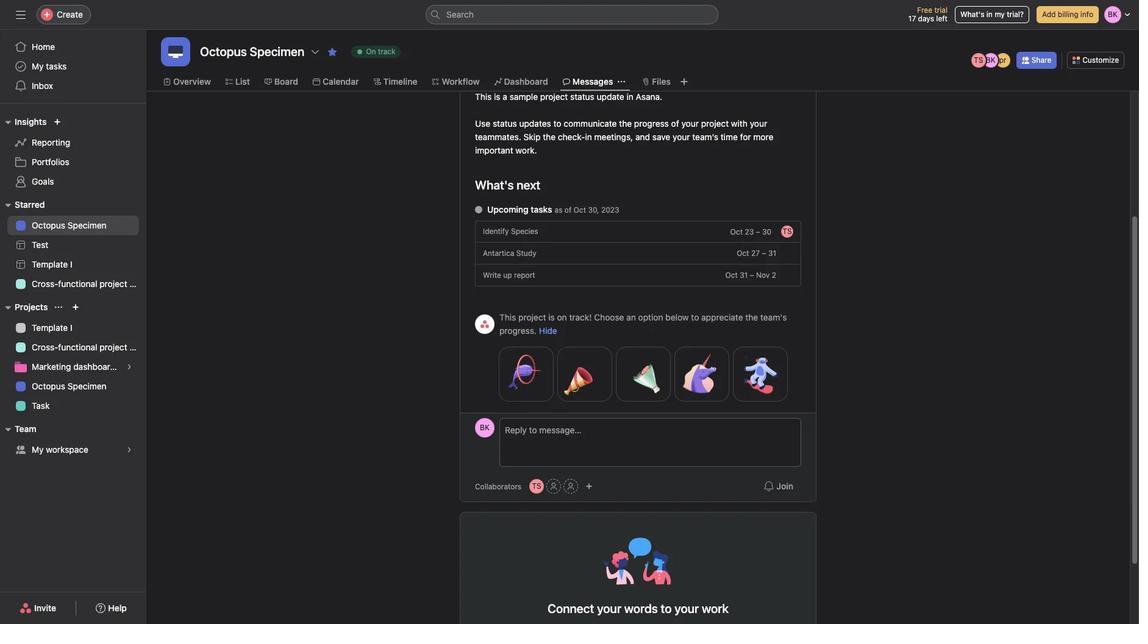 Task type: vqa. For each thing, say whether or not it's contained in the screenshot.
TEMPLATE I corresponding to Template I LINK within the Starred element
yes



Task type: locate. For each thing, give the bounding box(es) containing it.
1 vertical spatial cross-
[[32, 342, 58, 353]]

octopus up test
[[32, 220, 65, 231]]

0 vertical spatial i
[[70, 259, 72, 270]]

0 vertical spatial octopus specimen link
[[7, 216, 139, 236]]

upcoming tasks as of oct 30, 2023
[[488, 204, 620, 215]]

1 horizontal spatial to
[[661, 602, 672, 616]]

0 horizontal spatial 31
[[740, 271, 748, 280]]

31 left the nov
[[740, 271, 748, 280]]

messages
[[573, 76, 614, 87]]

my
[[32, 61, 44, 71], [32, 445, 44, 455]]

the left team's
[[746, 312, 759, 323]]

inbox
[[32, 81, 53, 91]]

project inside this project is on track! choose an option below to appreciate the team's progress.
[[519, 312, 546, 323]]

2 horizontal spatial the
[[746, 312, 759, 323]]

project up see details, marketing dashboards icon
[[100, 342, 127, 353]]

1 horizontal spatial 31
[[769, 249, 777, 258]]

track!
[[570, 312, 592, 323]]

1 vertical spatial –
[[762, 249, 767, 258]]

hide
[[539, 326, 557, 336]]

customize
[[1083, 56, 1120, 65]]

functional up marketing dashboards
[[58, 342, 97, 353]]

1 specimen from the top
[[68, 220, 107, 231]]

octopus inside the starred element
[[32, 220, 65, 231]]

0 vertical spatial my
[[32, 61, 44, 71]]

cross- up projects
[[32, 279, 58, 289]]

0 vertical spatial bk
[[987, 56, 996, 65]]

2 vertical spatial –
[[750, 271, 755, 280]]

search button
[[426, 5, 719, 24]]

template i inside the starred element
[[32, 259, 72, 270]]

my left tasks
[[32, 61, 44, 71]]

ts button
[[530, 480, 544, 494]]

oct for oct 23
[[731, 227, 743, 236]]

template i down show options, current sort, top image
[[32, 323, 72, 333]]

the right skip
[[543, 132, 556, 142]]

bk up collaborators
[[480, 423, 490, 433]]

ts right 30
[[783, 227, 792, 236]]

oct left 23
[[731, 227, 743, 236]]

project inside the starred element
[[100, 279, 127, 289]]

0 vertical spatial template
[[32, 259, 68, 270]]

files link
[[643, 75, 671, 88]]

is left the a
[[494, 92, 501, 102]]

0 vertical spatial 31
[[769, 249, 777, 258]]

– right 27
[[762, 249, 767, 258]]

– for 31
[[762, 249, 767, 258]]

0 vertical spatial cross-functional project plan link
[[7, 275, 146, 294]]

2 plan from the top
[[130, 342, 146, 353]]

– for nov
[[750, 271, 755, 280]]

oct
[[574, 205, 586, 214], [731, 227, 743, 236], [737, 249, 750, 258], [726, 271, 738, 280]]

0 horizontal spatial –
[[750, 271, 755, 280]]

0 vertical spatial plan
[[130, 279, 146, 289]]

my for my tasks
[[32, 61, 44, 71]]

oct 27 – 31
[[737, 249, 777, 258]]

octopus specimen link
[[7, 216, 139, 236], [7, 377, 139, 397]]

1 vertical spatial i
[[70, 323, 72, 333]]

connect
[[548, 602, 595, 616]]

cross-functional project plan
[[32, 279, 146, 289], [32, 342, 146, 353]]

1 plan from the top
[[130, 279, 146, 289]]

1 horizontal spatial bk
[[987, 56, 996, 65]]

ts right collaborators
[[532, 482, 542, 491]]

your right save
[[673, 132, 691, 142]]

template i inside projects element
[[32, 323, 72, 333]]

of right as
[[565, 205, 572, 214]]

cross- inside projects element
[[32, 342, 58, 353]]

remove from starred image
[[328, 47, 338, 57]]

to right words
[[661, 602, 672, 616]]

1 vertical spatial cross-functional project plan
[[32, 342, 146, 353]]

functional up new project or portfolio image
[[58, 279, 97, 289]]

1 vertical spatial bk
[[480, 423, 490, 433]]

0 vertical spatial this
[[475, 92, 492, 102]]

1 cross- from the top
[[32, 279, 58, 289]]

1 vertical spatial to
[[692, 312, 700, 323]]

global element
[[0, 30, 146, 103]]

status up teammates.
[[493, 118, 517, 129]]

0 vertical spatial of
[[672, 118, 680, 129]]

project up "team's"
[[702, 118, 729, 129]]

1 vertical spatial template i link
[[7, 319, 139, 338]]

left
[[937, 14, 948, 23]]

important
[[475, 145, 514, 156]]

oct left the nov
[[726, 271, 738, 280]]

2 template i from the top
[[32, 323, 72, 333]]

template inside projects element
[[32, 323, 68, 333]]

0 horizontal spatial in
[[586, 132, 592, 142]]

octopus specimen inside the starred element
[[32, 220, 107, 231]]

in inside button
[[987, 10, 993, 19]]

my down the "team"
[[32, 445, 44, 455]]

0 vertical spatial in
[[987, 10, 993, 19]]

see details, my workspace image
[[126, 447, 133, 454]]

1 vertical spatial plan
[[130, 342, 146, 353]]

1 cross-functional project plan from the top
[[32, 279, 146, 289]]

this for this is a sample project status update in asana.
[[475, 92, 492, 102]]

2 template i link from the top
[[7, 319, 139, 338]]

0 vertical spatial functional
[[58, 279, 97, 289]]

1 vertical spatial template
[[32, 323, 68, 333]]

1 horizontal spatial is
[[549, 312, 555, 323]]

cross-functional project plan up new project or portfolio image
[[32, 279, 146, 289]]

the inside this project is on track! choose an option below to appreciate the team's progress.
[[746, 312, 759, 323]]

i down new project or portfolio image
[[70, 323, 72, 333]]

is left on
[[549, 312, 555, 323]]

team
[[15, 424, 36, 434]]

teammates.
[[475, 132, 522, 142]]

trial
[[935, 5, 948, 15]]

to for your work
[[661, 602, 672, 616]]

project
[[541, 92, 568, 102], [702, 118, 729, 129], [100, 279, 127, 289], [519, 312, 546, 323], [100, 342, 127, 353]]

show options, current sort, top image
[[55, 304, 62, 311]]

my workspace link
[[7, 441, 139, 460]]

i inside projects element
[[70, 323, 72, 333]]

new image
[[54, 118, 61, 126]]

0 vertical spatial the
[[620, 118, 632, 129]]

1 vertical spatial cross-functional project plan link
[[7, 338, 146, 358]]

template down show options, current sort, top image
[[32, 323, 68, 333]]

cross-functional project plan link up new project or portfolio image
[[7, 275, 146, 294]]

1 vertical spatial template i
[[32, 323, 72, 333]]

1 horizontal spatial this
[[500, 312, 516, 323]]

workflow link
[[432, 75, 480, 88]]

hide sidebar image
[[16, 10, 26, 20]]

0 vertical spatial to
[[554, 118, 562, 129]]

specimen
[[68, 220, 107, 231], [68, 381, 107, 392]]

2 cross- from the top
[[32, 342, 58, 353]]

project up progress.
[[519, 312, 546, 323]]

oct for oct 31
[[726, 271, 738, 280]]

1 vertical spatial 31
[[740, 271, 748, 280]]

0 vertical spatial template i
[[32, 259, 72, 270]]

i down test link
[[70, 259, 72, 270]]

starred element
[[0, 194, 146, 297]]

1 vertical spatial status
[[493, 118, 517, 129]]

1 functional from the top
[[58, 279, 97, 289]]

bk button
[[475, 419, 495, 438]]

my for my workspace
[[32, 445, 44, 455]]

show options image
[[311, 47, 320, 57]]

oct for oct 27
[[737, 249, 750, 258]]

2 octopus specimen from the top
[[32, 381, 107, 392]]

in inside use status updates to communicate the progress of your project with your teammates. skip the check-in meetings, and save your team's time for more important work.
[[586, 132, 592, 142]]

2 vertical spatial ts
[[532, 482, 542, 491]]

bk left 'pr'
[[987, 56, 996, 65]]

1 vertical spatial the
[[543, 132, 556, 142]]

2 specimen from the top
[[68, 381, 107, 392]]

search list box
[[426, 5, 719, 24]]

workflow
[[442, 76, 480, 87]]

1 my from the top
[[32, 61, 44, 71]]

0 horizontal spatial of
[[565, 205, 572, 214]]

1 octopus from the top
[[32, 220, 65, 231]]

what's in my trial?
[[961, 10, 1025, 19]]

2023
[[602, 205, 620, 214]]

0 vertical spatial –
[[756, 227, 761, 236]]

list
[[235, 76, 250, 87]]

in
[[987, 10, 993, 19], [627, 92, 634, 102], [586, 132, 592, 142]]

2 i from the top
[[70, 323, 72, 333]]

save
[[653, 132, 671, 142]]

0 vertical spatial octopus specimen
[[32, 220, 107, 231]]

1 horizontal spatial ts
[[783, 227, 792, 236]]

0 horizontal spatial this
[[475, 92, 492, 102]]

to right below
[[692, 312, 700, 323]]

help
[[108, 604, 127, 614]]

oct 31 – nov 2
[[726, 271, 777, 280]]

plan inside the starred element
[[130, 279, 146, 289]]

octopus specimen down marketing dashboards link
[[32, 381, 107, 392]]

template i down test
[[32, 259, 72, 270]]

oct 23 – 30
[[731, 227, 772, 236]]

functional
[[58, 279, 97, 289], [58, 342, 97, 353]]

free
[[918, 5, 933, 15]]

1 horizontal spatial status
[[571, 92, 595, 102]]

the up "meetings," at the top of page
[[620, 118, 632, 129]]

0 vertical spatial cross-functional project plan
[[32, 279, 146, 289]]

my inside global element
[[32, 61, 44, 71]]

specimen down dashboards at the bottom of page
[[68, 381, 107, 392]]

communicate
[[564, 118, 617, 129]]

2 vertical spatial to
[[661, 602, 672, 616]]

bk inside button
[[480, 423, 490, 433]]

pr
[[1000, 56, 1007, 65]]

functional for 2nd the cross-functional project plan link from the bottom of the page
[[58, 279, 97, 289]]

my inside teams element
[[32, 445, 44, 455]]

octopus specimen link down marketing dashboards
[[7, 377, 139, 397]]

2 vertical spatial in
[[586, 132, 592, 142]]

1 vertical spatial ts
[[783, 227, 792, 236]]

cross- inside the starred element
[[32, 279, 58, 289]]

2 my from the top
[[32, 445, 44, 455]]

1 template i link from the top
[[7, 255, 139, 275]]

in down 'communicate'
[[586, 132, 592, 142]]

cross- up marketing
[[32, 342, 58, 353]]

plan
[[130, 279, 146, 289], [130, 342, 146, 353]]

choose
[[595, 312, 625, 323]]

template i link down new project or portfolio image
[[7, 319, 139, 338]]

0 vertical spatial ts
[[975, 56, 984, 65]]

2 vertical spatial the
[[746, 312, 759, 323]]

1 octopus specimen from the top
[[32, 220, 107, 231]]

bk
[[987, 56, 996, 65], [480, 423, 490, 433]]

1 vertical spatial of
[[565, 205, 572, 214]]

see details, marketing dashboards image
[[126, 364, 133, 371]]

0 horizontal spatial the
[[543, 132, 556, 142]]

1 template i from the top
[[32, 259, 72, 270]]

octopus
[[32, 220, 65, 231], [32, 381, 65, 392]]

1 horizontal spatial the
[[620, 118, 632, 129]]

project down test link
[[100, 279, 127, 289]]

octopus specimen link up test
[[7, 216, 139, 236]]

to up check- on the top of the page
[[554, 118, 562, 129]]

is
[[494, 92, 501, 102], [549, 312, 555, 323]]

this up progress.
[[500, 312, 516, 323]]

1 vertical spatial this
[[500, 312, 516, 323]]

in left my
[[987, 10, 993, 19]]

0 horizontal spatial status
[[493, 118, 517, 129]]

functional inside the starred element
[[58, 279, 97, 289]]

timeline link
[[374, 75, 418, 88]]

of
[[672, 118, 680, 129], [565, 205, 572, 214]]

2 functional from the top
[[58, 342, 97, 353]]

2 cross-functional project plan from the top
[[32, 342, 146, 353]]

2 octopus from the top
[[32, 381, 65, 392]]

meetings,
[[595, 132, 634, 142]]

of right the progress
[[672, 118, 680, 129]]

0 horizontal spatial is
[[494, 92, 501, 102]]

0 vertical spatial cross-
[[32, 279, 58, 289]]

1 cross-functional project plan link from the top
[[7, 275, 146, 294]]

octopus specimen
[[200, 45, 305, 59]]

this inside this project is on track! choose an option below to appreciate the team's progress.
[[500, 312, 516, 323]]

1 vertical spatial is
[[549, 312, 555, 323]]

in left the asana.
[[627, 92, 634, 102]]

specimen inside projects element
[[68, 381, 107, 392]]

1 vertical spatial functional
[[58, 342, 97, 353]]

write up report
[[483, 271, 536, 280]]

my tasks
[[32, 61, 67, 71]]

teams element
[[0, 419, 146, 463]]

invite
[[34, 604, 56, 614]]

plan inside projects element
[[130, 342, 146, 353]]

cross-functional project plan up dashboards at the bottom of page
[[32, 342, 146, 353]]

1 horizontal spatial in
[[627, 92, 634, 102]]

– left the nov
[[750, 271, 755, 280]]

2 horizontal spatial to
[[692, 312, 700, 323]]

what's in my trial? button
[[956, 6, 1030, 23]]

octopus down marketing
[[32, 381, 65, 392]]

info
[[1081, 10, 1094, 19]]

ts
[[975, 56, 984, 65], [783, 227, 792, 236], [532, 482, 542, 491]]

oct left 27
[[737, 249, 750, 258]]

1 vertical spatial octopus specimen link
[[7, 377, 139, 397]]

marketing dashboards link
[[7, 358, 139, 377]]

1 horizontal spatial –
[[756, 227, 761, 236]]

specimen up test link
[[68, 220, 107, 231]]

computer image
[[168, 45, 183, 59]]

cross-functional project plan inside the starred element
[[32, 279, 146, 289]]

1 vertical spatial specimen
[[68, 381, 107, 392]]

portfolios
[[32, 157, 69, 167]]

0 vertical spatial template i link
[[7, 255, 139, 275]]

2 horizontal spatial in
[[987, 10, 993, 19]]

functional inside projects element
[[58, 342, 97, 353]]

skip
[[524, 132, 541, 142]]

this left the a
[[475, 92, 492, 102]]

1 i from the top
[[70, 259, 72, 270]]

0 vertical spatial specimen
[[68, 220, 107, 231]]

days
[[919, 14, 935, 23]]

2 template from the top
[[32, 323, 68, 333]]

ts left 'pr'
[[975, 56, 984, 65]]

0 horizontal spatial ts
[[532, 482, 542, 491]]

0 horizontal spatial bk
[[480, 423, 490, 433]]

is inside this project is on track! choose an option below to appreciate the team's progress.
[[549, 312, 555, 323]]

1 horizontal spatial of
[[672, 118, 680, 129]]

an
[[627, 312, 636, 323]]

study
[[517, 249, 537, 258]]

30,
[[589, 205, 600, 214]]

31 right 27
[[769, 249, 777, 258]]

marketing
[[32, 362, 71, 372]]

– right 23
[[756, 227, 761, 236]]

starred
[[15, 200, 45, 210]]

1 vertical spatial octopus specimen
[[32, 381, 107, 392]]

0 vertical spatial octopus
[[32, 220, 65, 231]]

use status updates to communicate the progress of your project with your teammates. skip the check-in meetings, and save your team's time for more important work.
[[475, 118, 776, 156]]

2 horizontal spatial –
[[762, 249, 767, 258]]

to inside use status updates to communicate the progress of your project with your teammates. skip the check-in meetings, and save your team's time for more important work.
[[554, 118, 562, 129]]

template down test
[[32, 259, 68, 270]]

cross-functional project plan for second the cross-functional project plan link from the top
[[32, 342, 146, 353]]

to inside this project is on track! choose an option below to appreciate the team's progress.
[[692, 312, 700, 323]]

octopus inside projects element
[[32, 381, 65, 392]]

oct left 30,
[[574, 205, 586, 214]]

0 vertical spatial status
[[571, 92, 595, 102]]

status down messages link
[[571, 92, 595, 102]]

0 horizontal spatial to
[[554, 118, 562, 129]]

cross-functional project plan inside projects element
[[32, 342, 146, 353]]

create button
[[37, 5, 91, 24]]

template i link down test
[[7, 255, 139, 275]]

upcoming tasks
[[488, 204, 553, 215]]

board link
[[265, 75, 298, 88]]

1 template from the top
[[32, 259, 68, 270]]

project right sample
[[541, 92, 568, 102]]

cross-functional project plan link up marketing dashboards
[[7, 338, 146, 358]]

1 vertical spatial octopus
[[32, 381, 65, 392]]

octopus specimen up test link
[[32, 220, 107, 231]]

1 vertical spatial my
[[32, 445, 44, 455]]



Task type: describe. For each thing, give the bounding box(es) containing it.
template inside the starred element
[[32, 259, 68, 270]]

check-
[[558, 132, 586, 142]]

with
[[732, 118, 748, 129]]

add or remove collaborators image
[[586, 483, 593, 491]]

oct inside upcoming tasks as of oct 30, 2023
[[574, 205, 586, 214]]

share button
[[1017, 52, 1058, 69]]

home link
[[7, 37, 139, 57]]

cross- for second the cross-functional project plan link from the top
[[32, 342, 58, 353]]

update
[[597, 92, 625, 102]]

team's
[[761, 312, 787, 323]]

share
[[1032, 56, 1052, 65]]

of inside use status updates to communicate the progress of your project with your teammates. skip the check-in meetings, and save your team's time for more important work.
[[672, 118, 680, 129]]

specimen inside the starred element
[[68, 220, 107, 231]]

2 horizontal spatial ts
[[975, 56, 984, 65]]

tab actions image
[[618, 78, 626, 85]]

octopus for second 'octopus specimen' link from the top of the page
[[32, 381, 65, 392]]

what's
[[961, 10, 985, 19]]

inbox link
[[7, 76, 139, 96]]

overview link
[[164, 75, 211, 88]]

1 vertical spatial in
[[627, 92, 634, 102]]

words
[[625, 602, 658, 616]]

– for 30
[[756, 227, 761, 236]]

your up "team's"
[[682, 118, 699, 129]]

identify
[[483, 227, 509, 236]]

27
[[752, 249, 760, 258]]

functional for second the cross-functional project plan link from the top
[[58, 342, 97, 353]]

timeline
[[384, 76, 418, 87]]

projects element
[[0, 297, 146, 419]]

octopus specimen inside projects element
[[32, 381, 107, 392]]

search
[[447, 9, 474, 20]]

my
[[995, 10, 1006, 19]]

17
[[909, 14, 917, 23]]

template i for 1st the template i link from the bottom
[[32, 323, 72, 333]]

1 octopus specimen link from the top
[[7, 216, 139, 236]]

my tasks link
[[7, 57, 139, 76]]

this for this project is on track! choose an option below to appreciate the team's progress.
[[500, 312, 516, 323]]

add
[[1043, 10, 1057, 19]]

asana.
[[636, 92, 663, 102]]

identify species
[[483, 227, 539, 236]]

this is a sample project status update in asana.
[[475, 92, 663, 102]]

add tab image
[[680, 77, 690, 87]]

help button
[[88, 598, 135, 620]]

species
[[511, 227, 539, 236]]

messages link
[[563, 75, 614, 88]]

collaborators
[[475, 482, 522, 492]]

23
[[745, 227, 754, 236]]

connect your words to your work
[[548, 602, 729, 616]]

0 vertical spatial is
[[494, 92, 501, 102]]

updates
[[520, 118, 552, 129]]

customize button
[[1068, 52, 1125, 69]]

template i for 1st the template i link
[[32, 259, 72, 270]]

progress
[[635, 118, 669, 129]]

task
[[32, 401, 50, 411]]

dashboard link
[[495, 75, 548, 88]]

progress.
[[500, 326, 537, 336]]

for
[[741, 132, 752, 142]]

home
[[32, 41, 55, 52]]

task link
[[7, 397, 139, 416]]

more
[[754, 132, 774, 142]]

cross- for 2nd the cross-functional project plan link from the bottom of the page
[[32, 279, 58, 289]]

billing
[[1059, 10, 1079, 19]]

2 cross-functional project plan link from the top
[[7, 338, 146, 358]]

time
[[721, 132, 738, 142]]

projects button
[[0, 300, 48, 315]]

dashboards
[[73, 362, 120, 372]]

cross-functional project plan for 2nd the cross-functional project plan link from the bottom of the page
[[32, 279, 146, 289]]

on
[[366, 47, 376, 56]]

marketing dashboards
[[32, 362, 120, 372]]

portfolios link
[[7, 153, 139, 172]]

a
[[503, 92, 508, 102]]

team button
[[0, 422, 36, 437]]

files
[[653, 76, 671, 87]]

of inside upcoming tasks as of oct 30, 2023
[[565, 205, 572, 214]]

octopus for first 'octopus specimen' link from the top
[[32, 220, 65, 231]]

project inside use status updates to communicate the progress of your project with your teammates. skip the check-in meetings, and save your team's time for more important work.
[[702, 118, 729, 129]]

your up more
[[750, 118, 768, 129]]

as
[[555, 205, 563, 214]]

status inside use status updates to communicate the progress of your project with your teammates. skip the check-in meetings, and save your team's time for more important work.
[[493, 118, 517, 129]]

2 octopus specimen link from the top
[[7, 377, 139, 397]]

up
[[504, 271, 512, 280]]

your left words
[[597, 602, 622, 616]]

hide button
[[539, 326, 557, 336]]

overview
[[173, 76, 211, 87]]

and
[[636, 132, 650, 142]]

i inside the starred element
[[70, 259, 72, 270]]

free trial 17 days left
[[909, 5, 948, 23]]

test link
[[7, 236, 139, 255]]

ts inside ts button
[[532, 482, 542, 491]]

insights element
[[0, 111, 146, 194]]

to for communicate
[[554, 118, 562, 129]]

on track button
[[346, 43, 406, 60]]

invite button
[[12, 598, 64, 620]]

join button
[[757, 476, 802, 498]]

add billing info button
[[1037, 6, 1100, 23]]

2
[[772, 271, 777, 280]]

list link
[[226, 75, 250, 88]]

option
[[639, 312, 664, 323]]

workspace
[[46, 445, 88, 455]]

goals
[[32, 176, 54, 187]]

30
[[763, 227, 772, 236]]

team's
[[693, 132, 719, 142]]

starred button
[[0, 198, 45, 212]]

create
[[57, 9, 83, 20]]

antartica study
[[483, 249, 537, 258]]

trial?
[[1008, 10, 1025, 19]]

dashboard
[[504, 76, 548, 87]]

report
[[514, 271, 536, 280]]

new project or portfolio image
[[72, 304, 80, 311]]



